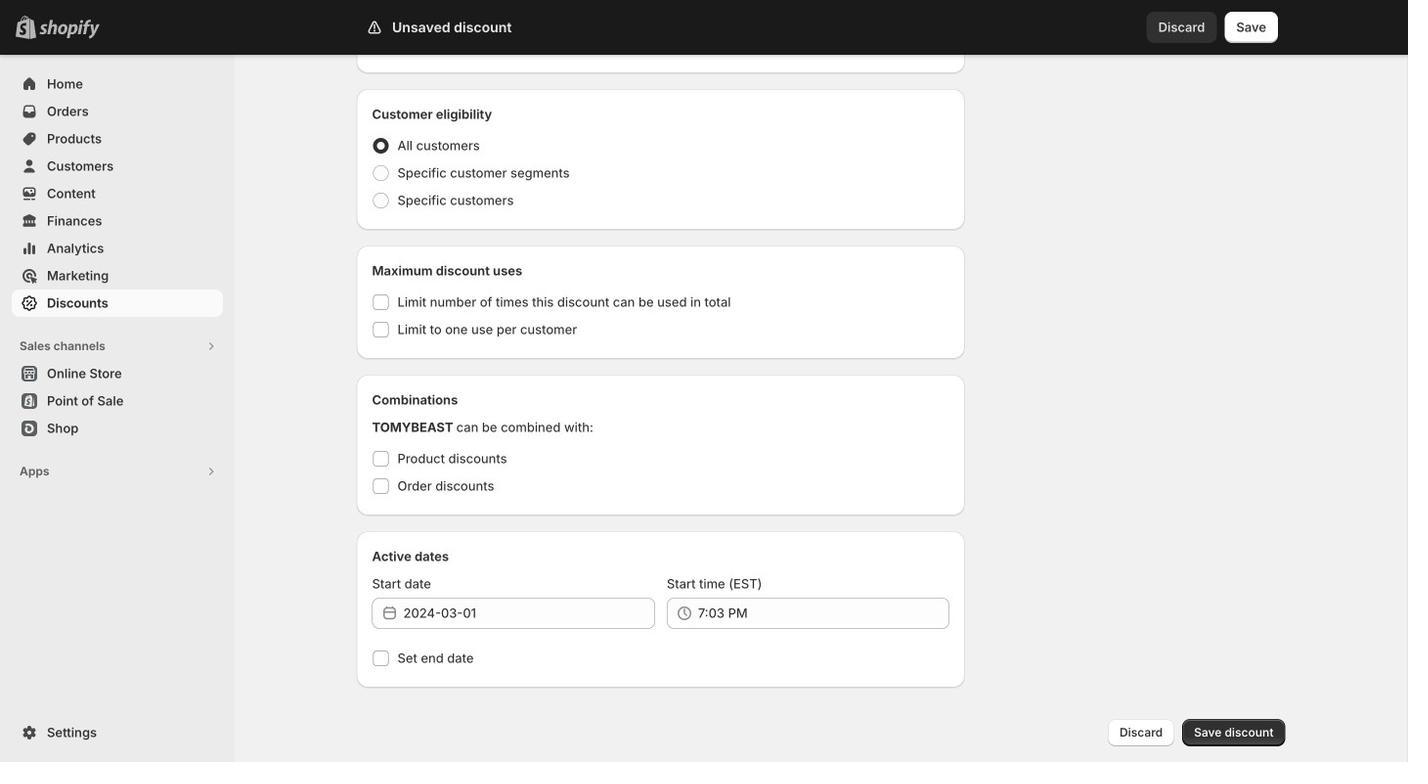 Task type: locate. For each thing, give the bounding box(es) containing it.
Enter time text field
[[698, 598, 950, 629]]



Task type: describe. For each thing, give the bounding box(es) containing it.
shopify image
[[39, 19, 100, 39]]

YYYY-MM-DD text field
[[404, 598, 655, 629]]



Task type: vqa. For each thing, say whether or not it's contained in the screenshot.
"Shopify" image
yes



